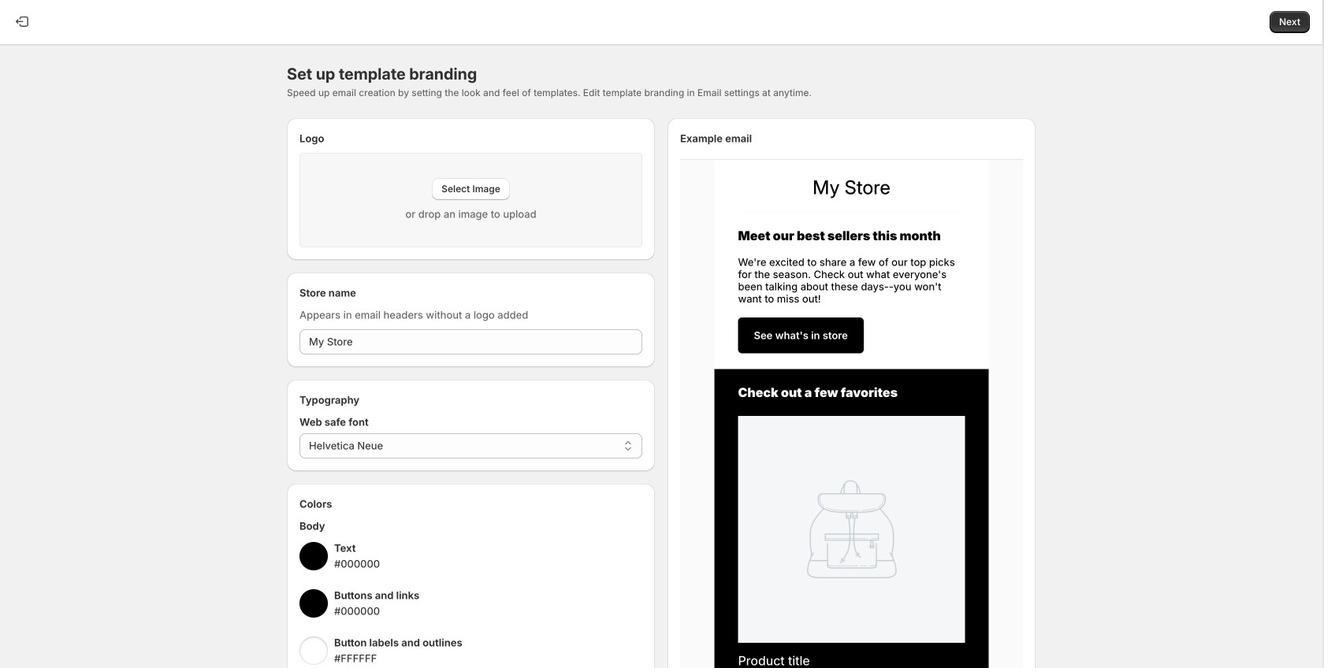 Task type: describe. For each thing, give the bounding box(es) containing it.
fullscreen dialog
[[0, 0, 1324, 669]]



Task type: vqa. For each thing, say whether or not it's contained in the screenshot.
right Monday element
no



